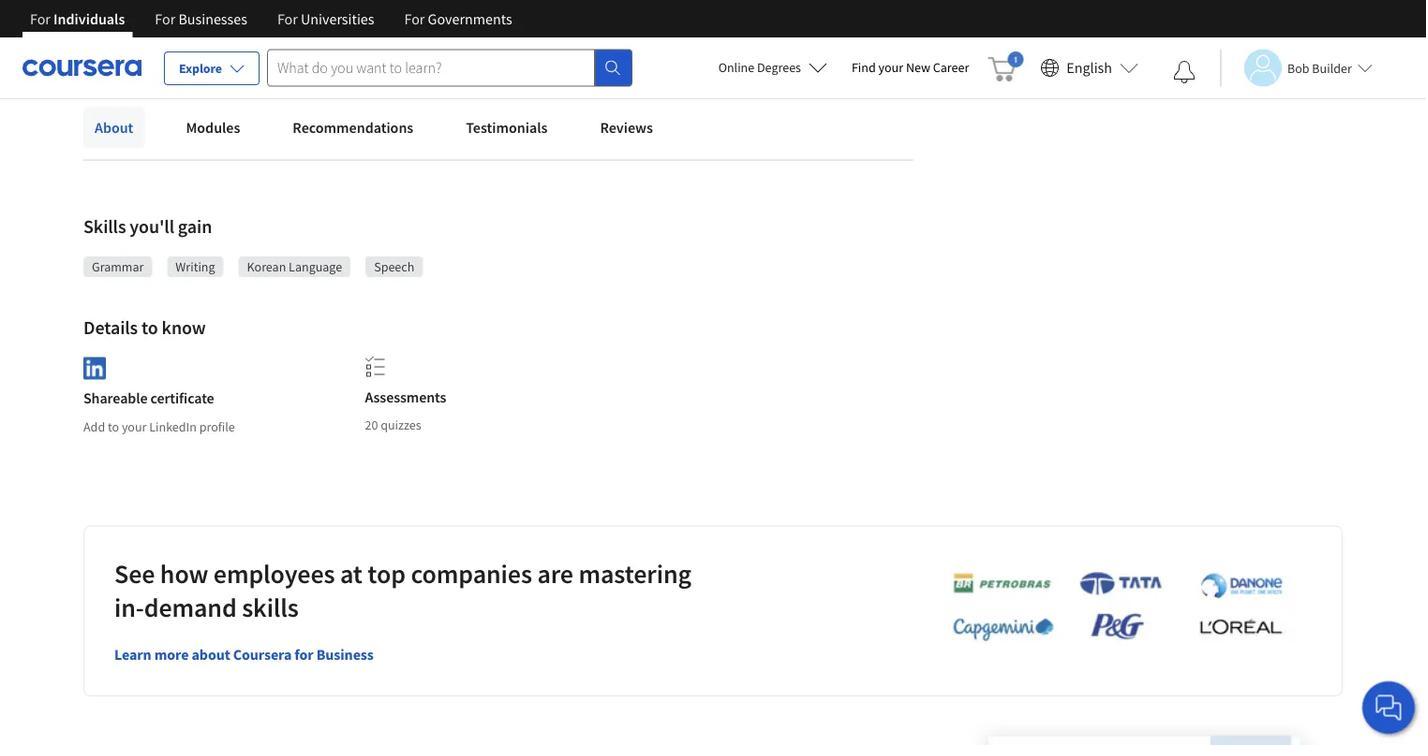 Task type: locate. For each thing, give the bounding box(es) containing it.
english
[[1067, 59, 1112, 77]]

skills you'll gain
[[83, 215, 212, 238]]

to left know
[[142, 316, 158, 340]]

1 horizontal spatial your
[[878, 59, 903, 76]]

to for know
[[142, 316, 158, 340]]

None search field
[[267, 49, 632, 87]]

online degrees button
[[703, 47, 842, 88]]

profile
[[199, 419, 235, 435]]

for governments
[[404, 9, 512, 28]]

2 for from the left
[[155, 9, 175, 28]]

to
[[142, 316, 158, 340], [108, 419, 119, 435]]

bob
[[1287, 59, 1310, 76]]

experience
[[503, 2, 563, 19]]

show notifications image
[[1173, 61, 1196, 83]]

4 for from the left
[[404, 9, 425, 28]]

for left reviews)
[[277, 9, 298, 28]]

new
[[906, 59, 930, 76]]

chat with us image
[[1374, 693, 1404, 723]]

online
[[718, 59, 754, 76]]

What do you want to learn? text field
[[267, 49, 595, 87]]

companies
[[411, 558, 532, 591]]

about link
[[83, 107, 145, 148]]

businesses
[[178, 9, 247, 28]]

1 vertical spatial to
[[108, 419, 119, 435]]

shopping cart: 1 item image
[[988, 52, 1023, 82]]

your down "shareable certificate"
[[122, 419, 147, 435]]

mastering
[[579, 558, 691, 591]]

banner navigation
[[15, 0, 527, 37]]

korean
[[247, 259, 286, 275]]

no previous experience necessary
[[435, 2, 620, 19]]

coursera career certificate image
[[989, 737, 1301, 746]]

english button
[[1033, 37, 1146, 98]]

learn more about coursera for business
[[114, 646, 374, 665]]

0 horizontal spatial your
[[122, 419, 147, 435]]

your
[[878, 59, 903, 76], [122, 419, 147, 435]]

skills
[[83, 215, 126, 238]]

linkedin
[[149, 419, 197, 435]]

20 quizzes
[[365, 417, 421, 434]]

1 for from the left
[[30, 9, 51, 28]]

demand
[[144, 591, 237, 624]]

bob builder button
[[1220, 49, 1373, 87]]

explore button
[[164, 52, 260, 85]]

are
[[537, 558, 573, 591]]

3 for from the left
[[277, 9, 298, 28]]

employees
[[213, 558, 335, 591]]

top
[[368, 558, 406, 591]]

grammar
[[92, 259, 144, 275]]

modules
[[186, 118, 240, 137]]

0 horizontal spatial to
[[108, 419, 119, 435]]

for
[[30, 9, 51, 28], [155, 9, 175, 28], [277, 9, 298, 28], [404, 9, 425, 28]]

testimonials
[[466, 118, 548, 137]]

for for governments
[[404, 9, 425, 28]]

0 vertical spatial to
[[142, 316, 158, 340]]

to for your
[[108, 419, 119, 435]]

for individuals
[[30, 9, 125, 28]]

gain
[[178, 215, 212, 238]]

add to your linkedin profile
[[83, 419, 235, 435]]

testimonials link
[[455, 107, 559, 148]]

see
[[114, 558, 155, 591]]

quizzes
[[381, 417, 421, 434]]

1 horizontal spatial to
[[142, 316, 158, 340]]

for left businesses
[[155, 9, 175, 28]]

korean language
[[247, 259, 342, 275]]

universities
[[301, 9, 374, 28]]

to right add
[[108, 419, 119, 435]]

speech
[[374, 259, 414, 275]]

skills
[[242, 591, 299, 624]]

for left no
[[404, 9, 425, 28]]

reviews
[[600, 118, 653, 137]]

for left individuals
[[30, 9, 51, 28]]

your right find
[[878, 59, 903, 76]]



Task type: describe. For each thing, give the bounding box(es) containing it.
individuals
[[54, 9, 125, 28]]

for
[[295, 646, 314, 665]]

(48,553 reviews)
[[255, 2, 344, 19]]

recommendations
[[293, 118, 413, 137]]

for businesses
[[155, 9, 247, 28]]

coursera
[[233, 646, 292, 665]]

explore
[[179, 60, 222, 77]]

career
[[933, 59, 969, 76]]

for for individuals
[[30, 9, 51, 28]]

online degrees
[[718, 59, 801, 76]]

about
[[95, 118, 133, 137]]

20
[[365, 417, 378, 434]]

bob builder
[[1287, 59, 1352, 76]]

modules link
[[175, 107, 251, 148]]

for universities
[[277, 9, 374, 28]]

find your new career link
[[842, 56, 979, 80]]

certificate
[[150, 390, 214, 408]]

details
[[83, 316, 138, 340]]

find
[[852, 59, 876, 76]]

find your new career
[[852, 59, 969, 76]]

degrees
[[757, 59, 801, 76]]

add
[[83, 419, 105, 435]]

language
[[289, 259, 342, 275]]

business
[[316, 646, 374, 665]]

coursera image
[[22, 53, 141, 83]]

details to know
[[83, 316, 206, 340]]

writing
[[176, 259, 215, 275]]

assessments
[[365, 388, 446, 407]]

previous
[[453, 2, 500, 19]]

recommendations link
[[281, 107, 425, 148]]

learn
[[114, 646, 151, 665]]

see how employees at top companies are mastering in-demand skills
[[114, 558, 691, 624]]

reviews)
[[298, 2, 344, 19]]

coursera enterprise logos image
[[925, 571, 1300, 652]]

you'll
[[130, 215, 174, 238]]

more
[[154, 646, 189, 665]]

no
[[435, 2, 450, 19]]

1 vertical spatial your
[[122, 419, 147, 435]]

for for businesses
[[155, 9, 175, 28]]

governments
[[428, 9, 512, 28]]

necessary
[[565, 2, 620, 19]]

about
[[192, 646, 230, 665]]

learn more about coursera for business link
[[114, 646, 374, 665]]

shareable
[[83, 390, 148, 408]]

how
[[160, 558, 208, 591]]

reviews link
[[589, 107, 664, 148]]

at
[[340, 558, 362, 591]]

shareable certificate
[[83, 390, 214, 408]]

know
[[162, 316, 206, 340]]

(48,553
[[255, 2, 295, 19]]

for for universities
[[277, 9, 298, 28]]

0 vertical spatial your
[[878, 59, 903, 76]]

builder
[[1312, 59, 1352, 76]]

in-
[[114, 591, 144, 624]]



Task type: vqa. For each thing, say whether or not it's contained in the screenshot.
Universities For
yes



